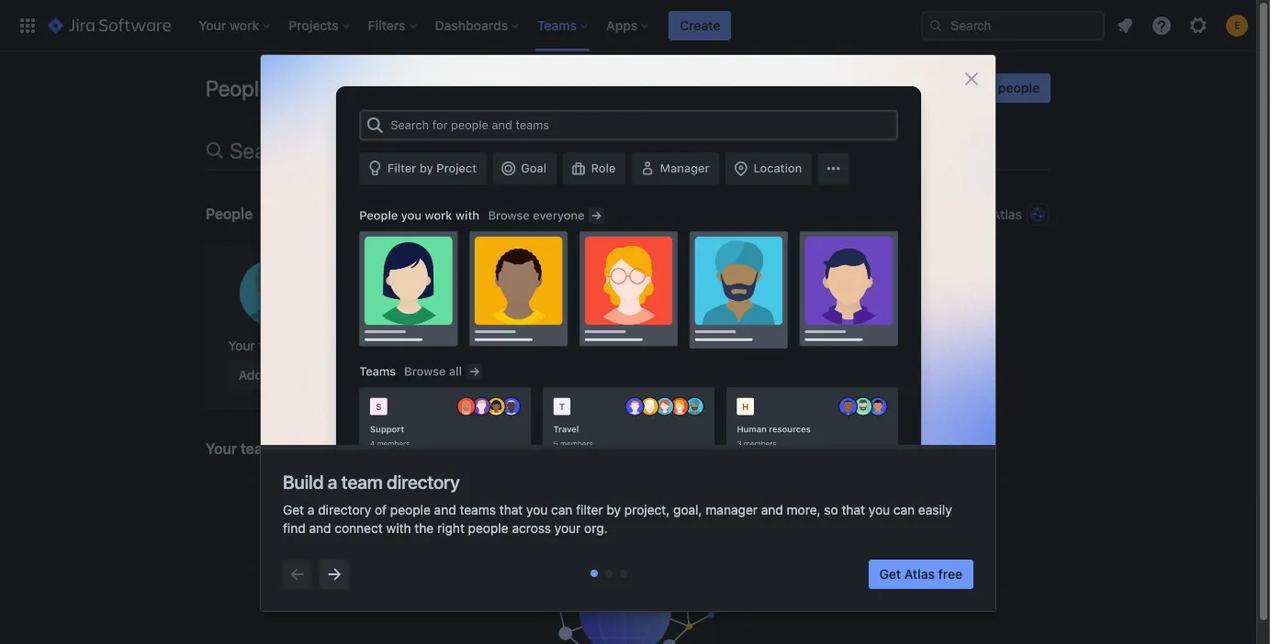 Task type: vqa. For each thing, say whether or not it's contained in the screenshot.
'to'
no



Task type: locate. For each thing, give the bounding box(es) containing it.
that up across
[[499, 502, 523, 518]]

atlas left free at the right of the page
[[904, 567, 935, 582]]

build a team directory get a directory of people and teams that you can filter by project, goal, manager and more, so that you can easily find and connect with the right people across your org.
[[283, 472, 952, 536]]

with
[[962, 207, 988, 222], [386, 521, 411, 536]]

1 vertical spatial a
[[308, 502, 314, 518]]

1 horizontal spatial teams
[[316, 75, 374, 101]]

your teams
[[206, 441, 283, 457]]

get atlas free button
[[868, 560, 973, 590]]

1 horizontal spatial team
[[914, 80, 945, 96]]

0 horizontal spatial atlas
[[904, 567, 935, 582]]

with inside more search options with atlas button
[[962, 207, 988, 222]]

0 vertical spatial add people button
[[959, 73, 1051, 103]]

1 vertical spatial people
[[206, 206, 253, 222]]

more
[[835, 207, 866, 222]]

create inside button
[[870, 80, 911, 96]]

atlas inside button
[[992, 207, 1022, 222]]

search image
[[928, 18, 943, 33]]

0 vertical spatial your
[[228, 338, 255, 354]]

add people button
[[959, 73, 1051, 103], [227, 361, 319, 390]]

0 horizontal spatial directory
[[318, 502, 371, 518]]

with left the the
[[386, 521, 411, 536]]

get inside get atlas free 'button'
[[879, 567, 901, 582]]

people right close modal "icon"
[[998, 80, 1040, 96]]

across
[[512, 521, 551, 536]]

next image
[[323, 564, 345, 586]]

add people inside 'people' element
[[239, 367, 308, 383]]

0 vertical spatial atlas
[[992, 207, 1022, 222]]

get up "find"
[[283, 502, 304, 518]]

0 horizontal spatial that
[[499, 502, 523, 518]]

turtle
[[557, 338, 591, 354]]

1 horizontal spatial that
[[842, 502, 865, 518]]

find
[[283, 521, 306, 536]]

0 horizontal spatial get
[[283, 502, 304, 518]]

you
[[526, 502, 548, 518], [869, 502, 890, 518]]

2 horizontal spatial teams
[[460, 502, 496, 518]]

1 vertical spatial atlas
[[904, 567, 935, 582]]

1 vertical spatial directory
[[318, 502, 371, 518]]

you up across
[[526, 502, 548, 518]]

1 people from the top
[[206, 75, 271, 101]]

teams inside build a team directory get a directory of people and teams that you can filter by project, goal, manager and more, so that you can easily find and connect with the right people across your org.
[[460, 502, 496, 518]]

1 vertical spatial add
[[239, 367, 263, 383]]

eloisefrancis23 link
[[348, 245, 482, 410]]

your
[[228, 338, 255, 354], [206, 441, 237, 457]]

1 horizontal spatial atlas
[[992, 207, 1022, 222]]

people element
[[206, 245, 1051, 410]]

atlas left atlas icon
[[992, 207, 1022, 222]]

with right the options
[[962, 207, 988, 222]]

the
[[414, 521, 434, 536]]

get left free at the right of the page
[[879, 567, 901, 582]]

1 vertical spatial your
[[206, 441, 237, 457]]

1 horizontal spatial directory
[[387, 472, 460, 493]]

people and teams
[[206, 75, 374, 101]]

a
[[328, 472, 337, 493], [308, 502, 314, 518]]

can left 'easily'
[[893, 502, 915, 518]]

a down build
[[308, 502, 314, 518]]

more search options with atlas
[[835, 207, 1022, 222]]

0 vertical spatial a
[[328, 472, 337, 493]]

0 vertical spatial add
[[971, 80, 995, 96]]

add people
[[971, 80, 1040, 96], [239, 367, 308, 383]]

more search options with atlas button
[[833, 200, 1051, 230]]

0 horizontal spatial a
[[308, 502, 314, 518]]

people up the the
[[390, 502, 431, 518]]

your teammate
[[228, 338, 318, 354]]

team left close modal "icon"
[[914, 80, 945, 96]]

and
[[275, 75, 311, 101], [434, 502, 456, 518], [761, 502, 783, 518], [309, 521, 331, 536]]

add inside 'people' element
[[239, 367, 263, 383]]

get atlas free
[[879, 567, 962, 582]]

add down the search field
[[971, 80, 995, 96]]

get
[[283, 502, 304, 518], [879, 567, 901, 582]]

free
[[938, 567, 962, 582]]

easily
[[918, 502, 952, 518]]

2 people from the top
[[206, 206, 253, 222]]

build a team directory dialog
[[261, 55, 995, 612]]

by
[[607, 502, 621, 518]]

2 vertical spatial teams
[[460, 502, 496, 518]]

0 vertical spatial with
[[962, 207, 988, 222]]

1 horizontal spatial create
[[870, 80, 911, 96]]

get inside build a team directory get a directory of people and teams that you can filter by project, goal, manager and more, so that you can easily find and connect with the right people across your org.
[[283, 502, 304, 518]]

1 horizontal spatial you
[[869, 502, 890, 518]]

terry
[[523, 338, 554, 354]]

1 vertical spatial create
[[870, 80, 911, 96]]

directory up connect
[[318, 502, 371, 518]]

0 horizontal spatial add people
[[239, 367, 308, 383]]

create
[[680, 17, 720, 33], [870, 80, 911, 96]]

create banner
[[0, 0, 1270, 51]]

jira software image
[[48, 14, 171, 36], [48, 14, 171, 36]]

0 vertical spatial add people
[[971, 80, 1040, 96]]

teams
[[316, 75, 374, 101], [241, 441, 283, 457], [460, 502, 496, 518]]

that right so
[[842, 502, 865, 518]]

0 horizontal spatial team
[[341, 472, 383, 493]]

1 horizontal spatial add
[[971, 80, 995, 96]]

atlas
[[992, 207, 1022, 222], [904, 567, 935, 582]]

you right so
[[869, 502, 890, 518]]

0 horizontal spatial create
[[680, 17, 720, 33]]

1 vertical spatial get
[[879, 567, 901, 582]]

directory
[[387, 472, 460, 493], [318, 502, 371, 518]]

add
[[971, 80, 995, 96], [239, 367, 263, 383]]

1 vertical spatial add people button
[[227, 361, 319, 390]]

can up your
[[551, 502, 573, 518]]

0 vertical spatial teams
[[316, 75, 374, 101]]

people
[[998, 80, 1040, 96], [266, 367, 308, 383], [390, 502, 431, 518], [468, 521, 508, 536]]

create for create team
[[870, 80, 911, 96]]

directory up the the
[[387, 472, 460, 493]]

terry turtle link
[[490, 245, 624, 410]]

1 vertical spatial with
[[386, 521, 411, 536]]

0 horizontal spatial with
[[386, 521, 411, 536]]

that
[[499, 502, 523, 518], [842, 502, 865, 518]]

0 vertical spatial team
[[914, 80, 945, 96]]

1 can from the left
[[551, 502, 573, 518]]

more,
[[787, 502, 821, 518]]

1 horizontal spatial with
[[962, 207, 988, 222]]

add people down the your teammate
[[239, 367, 308, 383]]

team up the of
[[341, 472, 383, 493]]

1 horizontal spatial get
[[879, 567, 901, 582]]

1 horizontal spatial add people button
[[959, 73, 1051, 103]]

1 vertical spatial team
[[341, 472, 383, 493]]

1 vertical spatial add people
[[239, 367, 308, 383]]

with inside build a team directory get a directory of people and teams that you can filter by project, goal, manager and more, so that you can easily find and connect with the right people across your org.
[[386, 521, 411, 536]]

people
[[206, 75, 271, 101], [206, 206, 253, 222]]

a right build
[[328, 472, 337, 493]]

add people down the search field
[[971, 80, 1040, 96]]

0 vertical spatial create
[[680, 17, 720, 33]]

your for your teams
[[206, 441, 237, 457]]

0 horizontal spatial you
[[526, 502, 548, 518]]

can
[[551, 502, 573, 518], [893, 502, 915, 518]]

create for create
[[680, 17, 720, 33]]

add people button down the your teammate
[[227, 361, 319, 390]]

0 horizontal spatial can
[[551, 502, 573, 518]]

0 vertical spatial people
[[206, 75, 271, 101]]

teammate
[[259, 338, 318, 354]]

team
[[914, 80, 945, 96], [341, 472, 383, 493]]

0 horizontal spatial teams
[[241, 441, 283, 457]]

add down the your teammate
[[239, 367, 263, 383]]

0 vertical spatial get
[[283, 502, 304, 518]]

1 horizontal spatial can
[[893, 502, 915, 518]]

add people button down the search field
[[959, 73, 1051, 103]]

0 horizontal spatial add people button
[[227, 361, 319, 390]]

eloisefrancis23
[[370, 338, 460, 354]]

create team button
[[859, 73, 956, 103]]

your inside 'people' element
[[228, 338, 255, 354]]

create button
[[669, 11, 731, 40]]

1 horizontal spatial a
[[328, 472, 337, 493]]

0 horizontal spatial add
[[239, 367, 263, 383]]

create inside button
[[680, 17, 720, 33]]



Task type: describe. For each thing, give the bounding box(es) containing it.
0 vertical spatial directory
[[387, 472, 460, 493]]

Search field
[[921, 11, 1105, 40]]

people for people
[[206, 206, 253, 222]]

atlas inside 'button'
[[904, 567, 935, 582]]

project,
[[624, 502, 670, 518]]

people for people and teams
[[206, 75, 271, 101]]

close modal image
[[961, 68, 983, 90]]

1 that from the left
[[499, 502, 523, 518]]

options
[[914, 207, 959, 222]]

people right right
[[468, 521, 508, 536]]

your
[[555, 521, 581, 536]]

manager
[[706, 502, 758, 518]]

2 can from the left
[[893, 502, 915, 518]]

right
[[437, 521, 465, 536]]

team inside build a team directory get a directory of people and teams that you can filter by project, goal, manager and more, so that you can easily find and connect with the right people across your org.
[[341, 472, 383, 493]]

search
[[869, 207, 910, 222]]

primary element
[[11, 0, 921, 51]]

so
[[824, 502, 838, 518]]

connect
[[335, 521, 383, 536]]

1 horizontal spatial add people
[[971, 80, 1040, 96]]

build
[[283, 472, 324, 493]]

your for your teammate
[[228, 338, 255, 354]]

terry turtle
[[523, 338, 591, 354]]

goal,
[[673, 502, 702, 518]]

create team
[[870, 80, 945, 96]]

1 vertical spatial teams
[[241, 441, 283, 457]]

filter
[[576, 502, 603, 518]]

2 you from the left
[[869, 502, 890, 518]]

team inside button
[[914, 80, 945, 96]]

of
[[375, 502, 387, 518]]

atlas image
[[1030, 208, 1045, 222]]

add people button inside 'people' element
[[227, 361, 319, 390]]

2 that from the left
[[842, 502, 865, 518]]

1 you from the left
[[526, 502, 548, 518]]

people down the "teammate" at the bottom left of the page
[[266, 367, 308, 383]]

org.
[[584, 521, 608, 536]]



